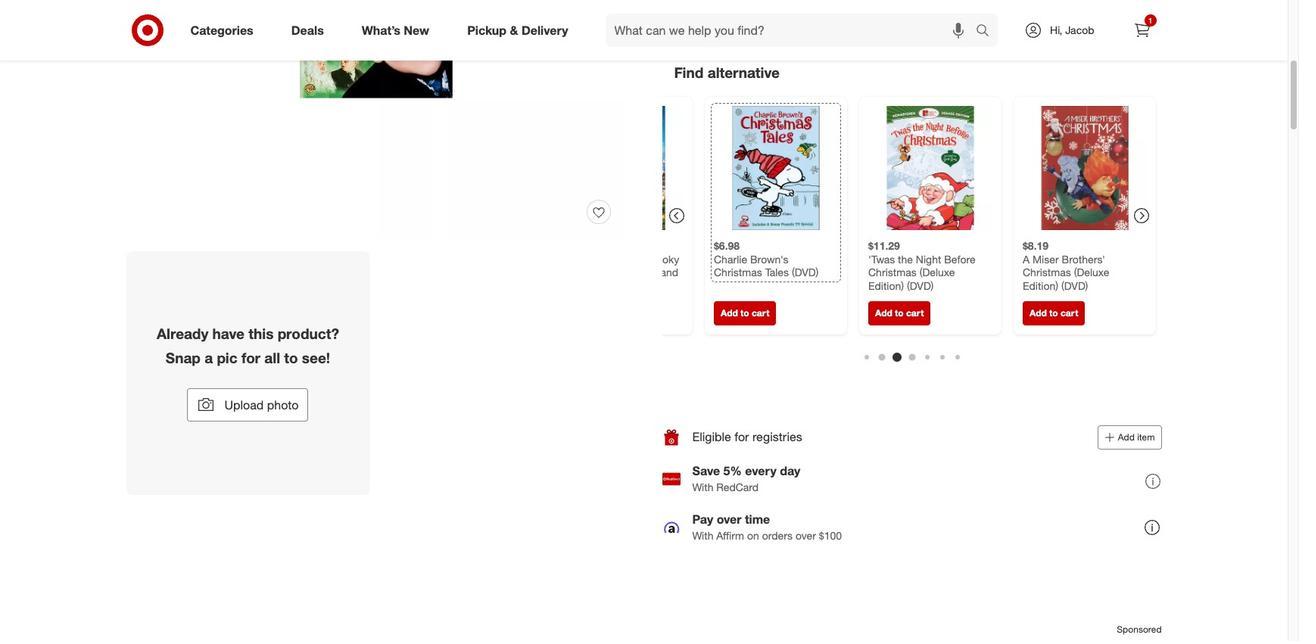 Task type: locate. For each thing, give the bounding box(es) containing it.
hi,
[[1050, 23, 1063, 36]]

add for $8.19 a miser brothers' christmas (deluxe edition) (dvd)
[[1030, 307, 1047, 319]]

this
[[249, 325, 274, 342]]

2 with from the top
[[693, 530, 714, 543]]

1 horizontal spatial (deluxe
[[1074, 266, 1109, 279]]

scooby-doo!: 13 spooky tales - holiday chills and thrills (dvd) image
[[559, 106, 683, 230]]

0 vertical spatial for
[[241, 349, 260, 367]]

for
[[241, 349, 260, 367], [735, 430, 749, 445]]

jacob
[[1066, 23, 1095, 36]]

before
[[944, 252, 976, 265]]

1 christmas from the left
[[714, 266, 762, 279]]

a
[[1023, 252, 1030, 265]]

for right eligible
[[735, 430, 749, 445]]

2 (deluxe from the left
[[1074, 266, 1109, 279]]

$6.98
[[714, 239, 740, 252]]

add to cart for $6.98 charlie brown's christmas tales (dvd)
[[721, 307, 769, 319]]

$8.19 a miser brothers' christmas (deluxe edition) (dvd)
[[1023, 239, 1109, 292]]

delivery
[[522, 22, 568, 38]]

pickup
[[467, 22, 507, 38]]

pay
[[693, 512, 714, 527]]

with inside the save 5% every day with redcard
[[693, 481, 714, 494]]

new
[[404, 22, 429, 38]]

1 horizontal spatial christmas
[[868, 266, 917, 279]]

pic
[[217, 349, 238, 367]]

0 horizontal spatial tales
[[559, 266, 583, 279]]

2 christmas from the left
[[868, 266, 917, 279]]

edition) down miser
[[1023, 279, 1058, 292]]

(dvd)
[[792, 266, 818, 279], [590, 279, 617, 292], [907, 279, 934, 292], [1061, 279, 1088, 292]]

with inside the pay over time with affirm on orders over $100
[[693, 530, 714, 543]]

for inside already have this product? snap a pic for all to see!
[[241, 349, 260, 367]]

christmas down "'twas"
[[868, 266, 917, 279]]

0 vertical spatial over
[[717, 512, 742, 527]]

1 horizontal spatial for
[[735, 430, 749, 445]]

christmas inside $11.29 'twas the night before christmas (deluxe edition) (dvd)
[[868, 266, 917, 279]]

0 horizontal spatial edition)
[[868, 279, 904, 292]]

night
[[916, 252, 941, 265]]

scooby-
[[559, 252, 600, 265]]

1 vertical spatial for
[[735, 430, 749, 445]]

search button
[[969, 14, 1006, 50]]

categories link
[[178, 14, 272, 47]]

'twas the night before christmas (deluxe edition) (dvd) image
[[868, 106, 992, 230]]

(deluxe inside $11.29 'twas the night before christmas (deluxe edition) (dvd)
[[919, 266, 955, 279]]

charlie brown's christmas tales (dvd) image
[[714, 106, 838, 230]]

add to cart for $11.29 'twas the night before christmas (deluxe edition) (dvd)
[[875, 307, 924, 319]]

search
[[969, 24, 1006, 39]]

0 horizontal spatial (deluxe
[[919, 266, 955, 279]]

with down pay
[[693, 530, 714, 543]]

1 tales from the left
[[559, 266, 583, 279]]

0 horizontal spatial christmas
[[714, 266, 762, 279]]

(deluxe
[[919, 266, 955, 279], [1074, 266, 1109, 279]]

1 with from the top
[[693, 481, 714, 494]]

over up affirm
[[717, 512, 742, 527]]

to
[[838, 15, 849, 30], [740, 307, 749, 319], [895, 307, 904, 319], [1049, 307, 1058, 319], [284, 349, 298, 367]]

save 5% every day with redcard
[[693, 464, 801, 494]]

0 horizontal spatial over
[[717, 512, 742, 527]]

what's new link
[[349, 14, 448, 47]]

find
[[674, 64, 704, 81]]

(dvd) inside $16.99 scooby-doo!: 13 spooky tales - holiday chills and thrills (dvd)
[[590, 279, 617, 292]]

$6.98 charlie brown's christmas tales (dvd)
[[714, 239, 818, 279]]

christmas down charlie
[[714, 266, 762, 279]]

what's new
[[362, 22, 429, 38]]

add to cart button for $11.29 'twas the night before christmas (deluxe edition) (dvd)
[[868, 301, 931, 326]]

1 horizontal spatial edition)
[[1023, 279, 1058, 292]]

edition) down "'twas"
[[868, 279, 904, 292]]

all
[[264, 349, 280, 367]]

edition) inside $11.29 'twas the night before christmas (deluxe edition) (dvd)
[[868, 279, 904, 292]]

add
[[811, 15, 834, 30], [721, 307, 738, 319], [875, 307, 892, 319], [1030, 307, 1047, 319], [1118, 432, 1135, 443]]

3 christmas from the left
[[1023, 266, 1071, 279]]

2 edition) from the left
[[1023, 279, 1058, 292]]

christmas inside $6.98 charlie brown's christmas tales (dvd)
[[714, 266, 762, 279]]

with
[[693, 481, 714, 494], [693, 530, 714, 543]]

&
[[510, 22, 518, 38]]

affirm
[[717, 530, 744, 543]]

$8.19
[[1023, 239, 1049, 252]]

a miser brothers' christmas (deluxe edition) (dvd) image
[[1023, 106, 1147, 230]]

add to cart button for $8.19 a miser brothers' christmas (deluxe edition) (dvd)
[[1023, 301, 1085, 326]]

see!
[[302, 349, 330, 367]]

5%
[[724, 464, 742, 479]]

$11.29 'twas the night before christmas (deluxe edition) (dvd)
[[868, 239, 976, 292]]

for left 'all'
[[241, 349, 260, 367]]

the
[[898, 252, 913, 265]]

0 vertical spatial with
[[693, 481, 714, 494]]

tales
[[559, 266, 583, 279], [765, 266, 789, 279]]

brown's
[[750, 252, 788, 265]]

upload photo
[[225, 397, 299, 413]]

over left $100
[[796, 530, 816, 543]]

1 vertical spatial with
[[693, 530, 714, 543]]

1 (deluxe from the left
[[919, 266, 955, 279]]

2 tales from the left
[[765, 266, 789, 279]]

add to cart for $8.19 a miser brothers' christmas (deluxe edition) (dvd)
[[1030, 307, 1078, 319]]

2 horizontal spatial christmas
[[1023, 266, 1071, 279]]

doo!:
[[600, 252, 625, 265]]

what's
[[362, 22, 401, 38]]

christmas
[[714, 266, 762, 279], [868, 266, 917, 279], [1023, 266, 1071, 279]]

0 horizontal spatial for
[[241, 349, 260, 367]]

holiday
[[593, 266, 629, 279]]

chills
[[632, 266, 657, 279]]

1 edition) from the left
[[868, 279, 904, 292]]

add for $6.98 charlie brown's christmas tales (dvd)
[[721, 307, 738, 319]]

(dvd) inside '$8.19 a miser brothers' christmas (deluxe edition) (dvd)'
[[1061, 279, 1088, 292]]

eligible
[[693, 430, 731, 445]]

1 horizontal spatial tales
[[765, 266, 789, 279]]

christmas down miser
[[1023, 266, 1071, 279]]

a christmas story, 1 of 2 image
[[126, 0, 626, 239]]

categories
[[190, 22, 253, 38]]

edition)
[[868, 279, 904, 292], [1023, 279, 1058, 292]]

tales up the thrills
[[559, 266, 583, 279]]

add to cart
[[811, 15, 876, 30], [721, 307, 769, 319], [875, 307, 924, 319], [1030, 307, 1078, 319]]

add to cart button
[[662, 6, 1026, 39], [714, 301, 776, 326], [868, 301, 931, 326], [1023, 301, 1085, 326]]

(deluxe down brothers' on the right of the page
[[1074, 266, 1109, 279]]

cart
[[853, 15, 876, 30], [752, 307, 769, 319], [906, 307, 924, 319], [1061, 307, 1078, 319]]

1 vertical spatial over
[[796, 530, 816, 543]]

charlie
[[714, 252, 747, 265]]

hi, jacob
[[1050, 23, 1095, 36]]

(deluxe down night
[[919, 266, 955, 279]]

add item button
[[1098, 425, 1162, 450]]

over
[[717, 512, 742, 527], [796, 530, 816, 543]]

with down the save
[[693, 481, 714, 494]]

tales down brown's
[[765, 266, 789, 279]]

deals
[[291, 22, 324, 38]]

miser
[[1033, 252, 1059, 265]]



Task type: describe. For each thing, give the bounding box(es) containing it.
alternative
[[708, 64, 780, 81]]

pickup & delivery link
[[454, 14, 587, 47]]

cart for $6.98 charlie brown's christmas tales (dvd)
[[752, 307, 769, 319]]

(dvd) inside $11.29 'twas the night before christmas (deluxe edition) (dvd)
[[907, 279, 934, 292]]

$16.99 scooby-doo!: 13 spooky tales - holiday chills and thrills (dvd)
[[559, 239, 679, 292]]

brothers'
[[1062, 252, 1105, 265]]

add item
[[1118, 432, 1155, 443]]

1 horizontal spatial over
[[796, 530, 816, 543]]

every
[[745, 464, 777, 479]]

thrills
[[559, 279, 587, 292]]

(dvd) inside $6.98 charlie brown's christmas tales (dvd)
[[792, 266, 818, 279]]

add to cart button for $6.98 charlie brown's christmas tales (dvd)
[[714, 301, 776, 326]]

already have this product? snap a pic for all to see!
[[157, 325, 339, 367]]

already
[[157, 325, 208, 342]]

eligible for registries
[[693, 430, 803, 445]]

christmas inside '$8.19 a miser brothers' christmas (deluxe edition) (dvd)'
[[1023, 266, 1071, 279]]

product?
[[278, 325, 339, 342]]

spooky
[[643, 252, 679, 265]]

save
[[693, 464, 720, 479]]

deals link
[[278, 14, 343, 47]]

What can we help you find? suggestions appear below search field
[[605, 14, 980, 47]]

sponsored
[[1117, 624, 1162, 635]]

13
[[628, 252, 640, 265]]

'twas
[[868, 252, 895, 265]]

-
[[586, 266, 590, 279]]

image gallery element
[[126, 0, 626, 495]]

upload
[[225, 397, 264, 413]]

item
[[1138, 432, 1155, 443]]

to for $6.98 charlie brown's christmas tales (dvd)
[[740, 307, 749, 319]]

have
[[212, 325, 245, 342]]

to for $11.29 'twas the night before christmas (deluxe edition) (dvd)
[[895, 307, 904, 319]]

(deluxe inside '$8.19 a miser brothers' christmas (deluxe edition) (dvd)'
[[1074, 266, 1109, 279]]

1
[[1149, 16, 1153, 25]]

time
[[745, 512, 770, 527]]

pay over time with affirm on orders over $100
[[693, 512, 842, 543]]

and
[[660, 266, 678, 279]]

1 link
[[1126, 14, 1159, 47]]

$11.29
[[868, 239, 900, 252]]

tales inside $16.99 scooby-doo!: 13 spooky tales - holiday chills and thrills (dvd)
[[559, 266, 583, 279]]

to inside already have this product? snap a pic for all to see!
[[284, 349, 298, 367]]

pickup & delivery
[[467, 22, 568, 38]]

$100
[[819, 530, 842, 543]]

add for $11.29 'twas the night before christmas (deluxe edition) (dvd)
[[875, 307, 892, 319]]

photo
[[267, 397, 299, 413]]

tales inside $6.98 charlie brown's christmas tales (dvd)
[[765, 266, 789, 279]]

orders
[[762, 530, 793, 543]]

edition) inside '$8.19 a miser brothers' christmas (deluxe edition) (dvd)'
[[1023, 279, 1058, 292]]

redcard
[[717, 481, 759, 494]]

on
[[747, 530, 759, 543]]

cart for $11.29 'twas the night before christmas (deluxe edition) (dvd)
[[906, 307, 924, 319]]

$16.99
[[559, 239, 591, 252]]

snap
[[166, 349, 201, 367]]

to for $8.19 a miser brothers' christmas (deluxe edition) (dvd)
[[1049, 307, 1058, 319]]

cart for $8.19 a miser brothers' christmas (deluxe edition) (dvd)
[[1061, 307, 1078, 319]]

find alternative
[[674, 64, 780, 81]]

a
[[205, 349, 213, 367]]

upload photo button
[[187, 388, 309, 422]]

registries
[[753, 430, 803, 445]]

day
[[780, 464, 801, 479]]



Task type: vqa. For each thing, say whether or not it's contained in the screenshot.
Deals link
yes



